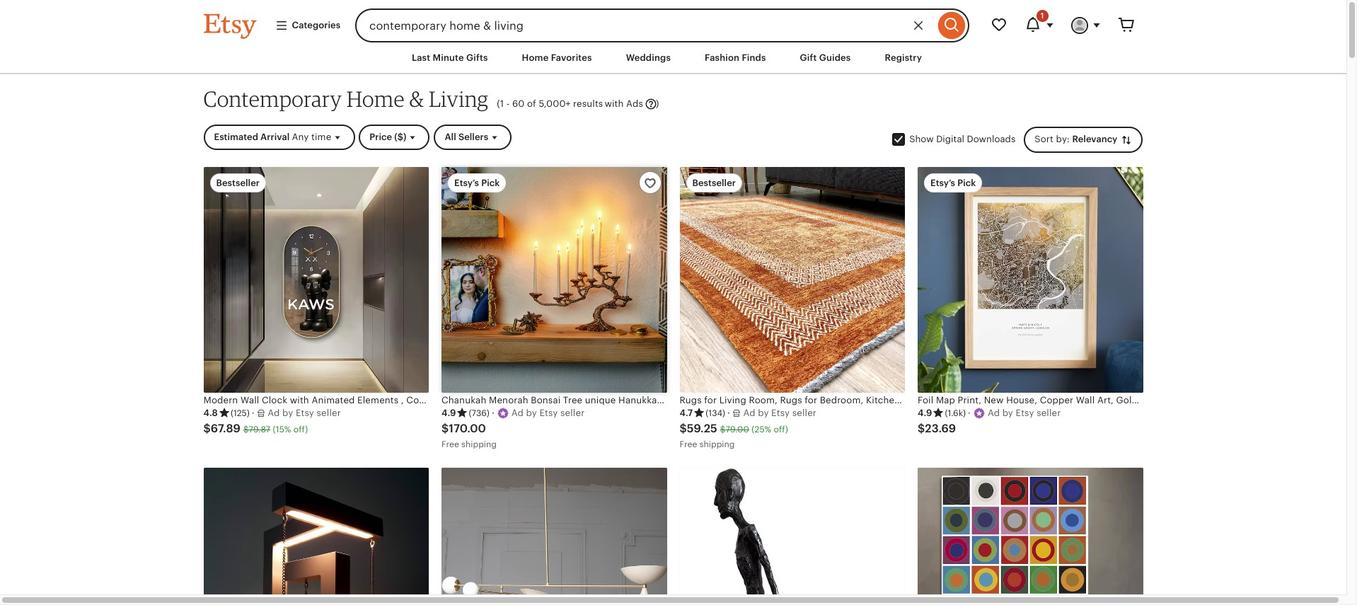 Task type: locate. For each thing, give the bounding box(es) containing it.
1 shipping from the left
[[462, 439, 497, 449]]

none search field inside categories banner
[[355, 8, 969, 42]]

wall
[[1076, 395, 1095, 405]]

1 etsy's pick from the left
[[454, 178, 500, 189]]

0 vertical spatial home
[[522, 52, 549, 63]]

· right (134)
[[728, 408, 730, 418]]

2 free from the left
[[680, 439, 697, 449]]

a d b y etsy seller up (15%
[[268, 408, 341, 418]]

free down 170.00
[[442, 439, 459, 449]]

b for (134)
[[758, 408, 764, 418]]

home up the price
[[347, 86, 405, 112]]

2 shipping from the left
[[700, 439, 735, 449]]

d right (1.6k)
[[994, 408, 1000, 418]]

1
[[1041, 11, 1044, 20], [500, 99, 504, 109]]

copper
[[1040, 395, 1074, 405]]

2 horizontal spatial home
[[1184, 395, 1211, 405]]

1 horizontal spatial etsy's pick
[[931, 178, 976, 189]]

y for (134)
[[764, 408, 769, 418]]

)
[[656, 99, 659, 109]]

0 horizontal spatial free
[[442, 439, 459, 449]]

wedding
[[1235, 395, 1275, 405]]

$ for 67.89
[[203, 422, 211, 435]]

1 horizontal spatial off)
[[774, 425, 789, 435]]

4 d from the left
[[994, 408, 1000, 418]]

2 vertical spatial home
[[1184, 395, 1211, 405]]

price ($)
[[370, 132, 407, 142]]

0 horizontal spatial shipping
[[462, 439, 497, 449]]

170.00
[[449, 422, 486, 435]]

1 horizontal spatial shipping
[[700, 439, 735, 449]]

0 horizontal spatial etsy's pick
[[454, 178, 500, 189]]

b for (1.6k)
[[1003, 408, 1009, 418]]

0 horizontal spatial 1
[[500, 99, 504, 109]]

off) for 67.89
[[293, 425, 308, 435]]

b up (15%
[[282, 408, 288, 418]]

pick down show digital downloads
[[958, 178, 976, 189]]

$ for 23.69
[[918, 422, 925, 435]]

None search field
[[355, 8, 969, 42]]

a for (125)
[[268, 408, 274, 418]]

2 d from the left
[[518, 408, 524, 418]]

shipping down 59.25 at the right of page
[[700, 439, 735, 449]]

0 horizontal spatial home
[[347, 86, 405, 112]]

1 inside popup button
[[1041, 11, 1044, 20]]

stathis handmade pendant light minimal geometric chandelier edison restoration industrial style cage. image
[[442, 468, 667, 605]]

·
[[252, 408, 255, 418], [492, 408, 495, 418], [728, 408, 730, 418], [968, 408, 971, 418]]

b for (736)
[[526, 408, 532, 418]]

0 horizontal spatial new
[[984, 395, 1004, 405]]

4.9 for 170.00
[[442, 408, 456, 418]]

home favorites
[[522, 52, 592, 63]]

with
[[605, 99, 624, 109]]

4 etsy from the left
[[1016, 408, 1035, 418]]

1 4.9 from the left
[[442, 408, 456, 418]]

y for (1.6k)
[[1008, 408, 1014, 418]]

0 horizontal spatial bestseller
[[216, 178, 260, 189]]

a d b y etsy seller for (736)
[[512, 408, 585, 418]]

y right (736)
[[532, 408, 537, 418]]

59.25
[[687, 422, 718, 435]]

home
[[522, 52, 549, 63], [347, 86, 405, 112], [1184, 395, 1211, 405]]

etsy down house, on the right bottom of page
[[1016, 408, 1035, 418]]

23.69
[[925, 422, 956, 435]]

y up (15%
[[288, 408, 293, 418]]

1 y from the left
[[288, 408, 293, 418]]

contemporary
[[203, 86, 342, 112]]

2 etsy's from the left
[[931, 178, 956, 189]]

show
[[910, 134, 934, 145]]

fashion finds link
[[694, 45, 777, 71]]

etsy's
[[454, 178, 479, 189], [931, 178, 956, 189]]

1 pick from the left
[[481, 178, 500, 189]]

4 y from the left
[[1008, 408, 1014, 418]]

(736)
[[469, 408, 490, 418]]

0 horizontal spatial off)
[[293, 425, 308, 435]]

· right (125) on the left bottom
[[252, 408, 255, 418]]

sort by: relevancy
[[1035, 134, 1120, 144]]

1 horizontal spatial pick
[[958, 178, 976, 189]]

free
[[442, 439, 459, 449], [680, 439, 697, 449]]

· for (125)
[[252, 408, 255, 418]]

3 d from the left
[[750, 408, 756, 418]]

4.9 up 170.00
[[442, 408, 456, 418]]

etsy for (134)
[[772, 408, 790, 418]]

1 horizontal spatial new
[[1162, 395, 1182, 405]]

off) inside $ 59.25 $ 79.00 (25% off) free shipping
[[774, 425, 789, 435]]

2 etsy's pick from the left
[[931, 178, 976, 189]]

b right (736)
[[526, 408, 532, 418]]

categories
[[292, 20, 341, 30]]

favorites
[[551, 52, 592, 63]]

contemporary home & living
[[203, 86, 489, 112]]

free down 59.25 at the right of page
[[680, 439, 697, 449]]

1 horizontal spatial 4.9
[[918, 408, 932, 418]]

a up (15%
[[268, 408, 274, 418]]

2 new from the left
[[1162, 395, 1182, 405]]

1 etsy's from the left
[[454, 178, 479, 189]]

etsy right (736)
[[540, 408, 558, 418]]

all sellers
[[445, 132, 489, 142]]

(25%
[[752, 425, 772, 435]]

4 seller from the left
[[1037, 408, 1061, 418]]

new right print,
[[984, 395, 1004, 405]]

off) right (15%
[[293, 425, 308, 435]]

d up (25% at bottom right
[[750, 408, 756, 418]]

categories banner
[[178, 0, 1169, 42]]

a right (1.6k)
[[988, 408, 994, 418]]

a up 79.00
[[744, 408, 750, 418]]

4 b from the left
[[1003, 408, 1009, 418]]

($)
[[394, 132, 407, 142]]

d
[[274, 408, 280, 418], [518, 408, 524, 418], [750, 408, 756, 418], [994, 408, 1000, 418]]

1 free from the left
[[442, 439, 459, 449]]

etsy's down digital
[[931, 178, 956, 189]]

seller for (1.6k)
[[1037, 408, 1061, 418]]

d right (736)
[[518, 408, 524, 418]]

sir terry frost, abstraction, modern, contemporary art, art modern, top, office decor, pub decor, wall decor, canvas print, image
[[918, 468, 1143, 605]]

etsy
[[296, 408, 314, 418], [540, 408, 558, 418], [772, 408, 790, 418], [1016, 408, 1035, 418]]

1 horizontal spatial free
[[680, 439, 697, 449]]

d up (15%
[[274, 408, 280, 418]]

y
[[288, 408, 293, 418], [532, 408, 537, 418], [764, 408, 769, 418], [1008, 408, 1014, 418]]

etsy's pick
[[454, 178, 500, 189], [931, 178, 976, 189]]

y for (736)
[[532, 408, 537, 418]]

etsy for (125)
[[296, 408, 314, 418]]

registry link
[[874, 45, 933, 71]]

2 · from the left
[[492, 408, 495, 418]]

a
[[268, 408, 274, 418], [512, 408, 518, 418], [744, 408, 750, 418], [988, 408, 994, 418]]

etsy's pick down all sellers popup button
[[454, 178, 500, 189]]

foil map print, new house, copper wall art, gold foil, new home gift, wedding present image
[[918, 167, 1143, 393]]

b down house, on the right bottom of page
[[1003, 408, 1009, 418]]

a for (736)
[[512, 408, 518, 418]]

a d b y etsy seller right (736)
[[512, 408, 585, 418]]

79.00
[[726, 425, 750, 435]]

2 a d b y etsy seller from the left
[[512, 408, 585, 418]]

· right (736)
[[492, 408, 495, 418]]

1 a from the left
[[268, 408, 274, 418]]

1 b from the left
[[282, 408, 288, 418]]

4 · from the left
[[968, 408, 971, 418]]

foil
[[918, 395, 934, 405]]

2 seller from the left
[[561, 408, 585, 418]]

0 horizontal spatial etsy's
[[454, 178, 479, 189]]

sort by: relevancy image
[[1120, 133, 1133, 146]]

pick down all sellers popup button
[[481, 178, 500, 189]]

d for (134)
[[750, 408, 756, 418]]

home left "favorites"
[[522, 52, 549, 63]]

shipping inside $ 170.00 free shipping
[[462, 439, 497, 449]]

$ inside $ 170.00 free shipping
[[442, 422, 449, 435]]

3 a d b y etsy seller from the left
[[744, 408, 817, 418]]

etsy up $ 67.89 $ 79.87 (15% off)
[[296, 408, 314, 418]]

seller
[[317, 408, 341, 418], [561, 408, 585, 418], [793, 408, 817, 418], [1037, 408, 1061, 418]]

3 a from the left
[[744, 408, 750, 418]]

pick for 23.69
[[958, 178, 976, 189]]

1 horizontal spatial bestseller
[[693, 178, 736, 189]]

y down house, on the right bottom of page
[[1008, 408, 1014, 418]]

1 a d b y etsy seller from the left
[[268, 408, 341, 418]]

3 y from the left
[[764, 408, 769, 418]]

y up (25% at bottom right
[[764, 408, 769, 418]]

all sellers button
[[434, 125, 512, 150]]

etsy up $ 59.25 $ 79.00 (25% off) free shipping
[[772, 408, 790, 418]]

3 etsy from the left
[[772, 408, 790, 418]]

1 new from the left
[[984, 395, 1004, 405]]

2 bestseller from the left
[[693, 178, 736, 189]]

off) inside $ 67.89 $ 79.87 (15% off)
[[293, 425, 308, 435]]

etsy for (1.6k)
[[1016, 408, 1035, 418]]

present
[[1278, 395, 1312, 405]]

with ads
[[605, 99, 643, 109]]

2 pick from the left
[[958, 178, 976, 189]]

4 a from the left
[[988, 408, 994, 418]]

seller for (736)
[[561, 408, 585, 418]]

3 · from the left
[[728, 408, 730, 418]]

· down print,
[[968, 408, 971, 418]]

1 d from the left
[[274, 408, 280, 418]]

a d b y etsy seller up (25% at bottom right
[[744, 408, 817, 418]]

menu bar containing last minute gifts
[[178, 42, 1169, 74]]

a d b y etsy seller for (1.6k)
[[988, 408, 1061, 418]]

off) right (25% at bottom right
[[774, 425, 789, 435]]

2 etsy from the left
[[540, 408, 558, 418]]

1 off) from the left
[[293, 425, 308, 435]]

4.9 down foil
[[918, 408, 932, 418]]

60
[[512, 99, 525, 109]]

d for (125)
[[274, 408, 280, 418]]

2 off) from the left
[[774, 425, 789, 435]]

show digital downloads
[[910, 134, 1016, 145]]

0 horizontal spatial 4.9
[[442, 408, 456, 418]]

etsy's for 23.69
[[931, 178, 956, 189]]

0 horizontal spatial pick
[[481, 178, 500, 189]]

relevancy
[[1073, 134, 1118, 144]]

ads
[[626, 99, 643, 109]]

seller for (125)
[[317, 408, 341, 418]]

· for (134)
[[728, 408, 730, 418]]

fashion
[[705, 52, 740, 63]]

menu bar
[[178, 42, 1169, 74]]

(125)
[[231, 408, 250, 418]]

3 seller from the left
[[793, 408, 817, 418]]

1 bestseller from the left
[[216, 178, 260, 189]]

etsy's down the all sellers
[[454, 178, 479, 189]]

4.9
[[442, 408, 456, 418], [918, 408, 932, 418]]

-
[[507, 99, 510, 109]]

2 b from the left
[[526, 408, 532, 418]]

bestseller for 59.25
[[693, 178, 736, 189]]

1 · from the left
[[252, 408, 255, 418]]

1 vertical spatial 1
[[500, 99, 504, 109]]

a d b y etsy seller for (134)
[[744, 408, 817, 418]]

etsy's pick down digital
[[931, 178, 976, 189]]

4 a d b y etsy seller from the left
[[988, 408, 1061, 418]]

a right (736)
[[512, 408, 518, 418]]

shipping down 170.00
[[462, 439, 497, 449]]

a d b y etsy seller
[[268, 408, 341, 418], [512, 408, 585, 418], [744, 408, 817, 418], [988, 408, 1061, 418]]

b
[[282, 408, 288, 418], [526, 408, 532, 418], [758, 408, 764, 418], [1003, 408, 1009, 418]]

off)
[[293, 425, 308, 435], [774, 425, 789, 435]]

living
[[429, 86, 489, 112]]

1 etsy from the left
[[296, 408, 314, 418]]

1 horizontal spatial etsy's
[[931, 178, 956, 189]]

seller for (134)
[[793, 408, 817, 418]]

categories button
[[264, 13, 351, 38]]

$
[[203, 422, 211, 435], [442, 422, 449, 435], [680, 422, 687, 435], [918, 422, 925, 435], [243, 425, 249, 435], [720, 425, 726, 435]]

$ 23.69
[[918, 422, 956, 435]]

1 vertical spatial home
[[347, 86, 405, 112]]

new right foil,
[[1162, 395, 1182, 405]]

fashion finds
[[705, 52, 766, 63]]

shipping inside $ 59.25 $ 79.00 (25% off) free shipping
[[700, 439, 735, 449]]

etsy for (736)
[[540, 408, 558, 418]]

3 b from the left
[[758, 408, 764, 418]]

0 vertical spatial 1
[[1041, 11, 1044, 20]]

a d b y etsy seller down house, on the right bottom of page
[[988, 408, 1061, 418]]

b up (25% at bottom right
[[758, 408, 764, 418]]

off) for 59.25
[[774, 425, 789, 435]]

weddings link
[[616, 45, 682, 71]]

2 y from the left
[[532, 408, 537, 418]]

2 a from the left
[[512, 408, 518, 418]]

last minute gifts link
[[401, 45, 499, 71]]

home left 'gift,'
[[1184, 395, 1211, 405]]

1 horizontal spatial 1
[[1041, 11, 1044, 20]]

2 4.9 from the left
[[918, 408, 932, 418]]

y for (125)
[[288, 408, 293, 418]]

1 seller from the left
[[317, 408, 341, 418]]



Task type: describe. For each thing, give the bounding box(es) containing it.
results
[[573, 99, 603, 109]]

gift,
[[1213, 395, 1233, 405]]

rugs for living room, rugs for bedroom, kitchen rug, modern rug, area rug, boho decor rug, aesthetic rug, burnt orange rug, turkish rug image
[[680, 167, 905, 393]]

chanukah menorah bonsai tree unique hanukkah menorah modern rustic look jewish home decor holiday decoration image
[[442, 167, 667, 393]]

sort
[[1035, 134, 1054, 144]]

Search for anything text field
[[355, 8, 935, 42]]

estimated
[[214, 132, 258, 142]]

b for (125)
[[282, 408, 288, 418]]

$ 59.25 $ 79.00 (25% off) free shipping
[[680, 422, 789, 449]]

gold
[[1117, 395, 1138, 405]]

1 button
[[1016, 8, 1063, 42]]

print,
[[958, 395, 982, 405]]

79.87
[[249, 425, 271, 435]]

price ($) button
[[359, 125, 430, 150]]

last minute gifts
[[412, 52, 488, 63]]

$ for 170.00
[[442, 422, 449, 435]]

weddings
[[626, 52, 671, 63]]

$ for 59.25
[[680, 422, 687, 435]]

last
[[412, 52, 430, 63]]

estimated arrival any time
[[214, 132, 331, 142]]

foil,
[[1141, 395, 1159, 405]]

$ 67.89 $ 79.87 (15% off)
[[203, 422, 308, 435]]

1 horizontal spatial home
[[522, 52, 549, 63]]

free inside $ 170.00 free shipping
[[442, 439, 459, 449]]

sellers
[[459, 132, 489, 142]]

map
[[936, 395, 956, 405]]

5,000+
[[539, 99, 571, 109]]

(
[[497, 99, 500, 109]]

any
[[292, 132, 309, 142]]

house,
[[1007, 395, 1038, 405]]

modern wall clock with animated elements , collectible wall hangings contemporary art, unique wall décor housewarming clock gift home living image
[[203, 167, 429, 393]]

(1.6k)
[[945, 408, 966, 418]]

a for (1.6k)
[[988, 408, 994, 418]]

all
[[445, 132, 456, 142]]

time
[[311, 132, 331, 142]]

downloads
[[967, 134, 1016, 145]]

free inside $ 59.25 $ 79.00 (25% off) free shipping
[[680, 439, 697, 449]]

( 1 - 60 of 5,000+ results
[[497, 99, 603, 109]]

tensegrity balance lamp with balance sensor ! new unique design by brt, modern table lamp, modern design, night lamp, tensegrity table lamp image
[[203, 468, 429, 605]]

4.7
[[680, 408, 693, 418]]

etsy's pick for 170.00
[[454, 178, 500, 189]]

67.89
[[211, 422, 241, 435]]

etsy's for 170.00
[[454, 178, 479, 189]]

· for (1.6k)
[[968, 408, 971, 418]]

d for (736)
[[518, 408, 524, 418]]

$ 170.00 free shipping
[[442, 422, 497, 449]]

guides
[[819, 52, 851, 63]]

art,
[[1098, 395, 1114, 405]]

a for (134)
[[744, 408, 750, 418]]

gift
[[800, 52, 817, 63]]

gifts
[[466, 52, 488, 63]]

4.9 for 23.69
[[918, 408, 932, 418]]

(15%
[[273, 425, 291, 435]]

price
[[370, 132, 392, 142]]

a d b y etsy seller for (125)
[[268, 408, 341, 418]]

· for (736)
[[492, 408, 495, 418]]

registry
[[885, 52, 922, 63]]

home favorites link
[[511, 45, 603, 71]]

giacometti inspiration statue h 30 cm in cast bronze thread-like walking statue contemporary art image
[[680, 468, 905, 605]]

arrival
[[261, 132, 290, 142]]

gift guides
[[800, 52, 851, 63]]

4.8
[[203, 408, 218, 418]]

d for (1.6k)
[[994, 408, 1000, 418]]

etsy's pick for 23.69
[[931, 178, 976, 189]]

minute
[[433, 52, 464, 63]]

&
[[409, 86, 424, 112]]

by:
[[1056, 134, 1070, 144]]

$ inside $ 67.89 $ 79.87 (15% off)
[[243, 425, 249, 435]]

foil map print, new house, copper wall art, gold foil, new home gift, wedding present
[[918, 395, 1312, 405]]

digital
[[937, 134, 965, 145]]

gift guides link
[[790, 45, 862, 71]]

pick for 170.00
[[481, 178, 500, 189]]

finds
[[742, 52, 766, 63]]

of
[[527, 99, 536, 109]]

(134)
[[706, 408, 726, 418]]

bestseller for 67.89
[[216, 178, 260, 189]]



Task type: vqa. For each thing, say whether or not it's contained in the screenshot.
the top Inc.
no



